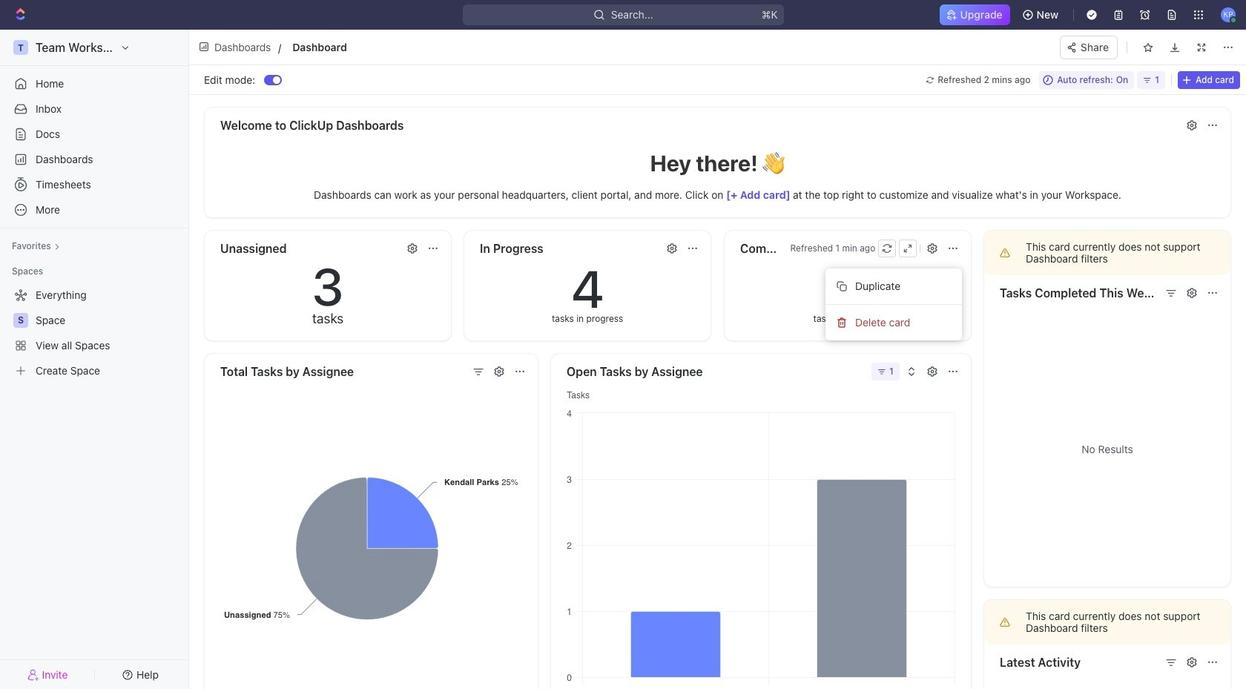 Task type: describe. For each thing, give the bounding box(es) containing it.
sidebar navigation
[[0, 30, 189, 689]]

invite user image
[[27, 668, 39, 682]]



Task type: locate. For each thing, give the bounding box(es) containing it.
tree inside the sidebar navigation
[[6, 283, 183, 383]]

tree
[[6, 283, 183, 383]]

None text field
[[293, 38, 616, 56]]



Task type: vqa. For each thing, say whether or not it's contained in the screenshot.
List
no



